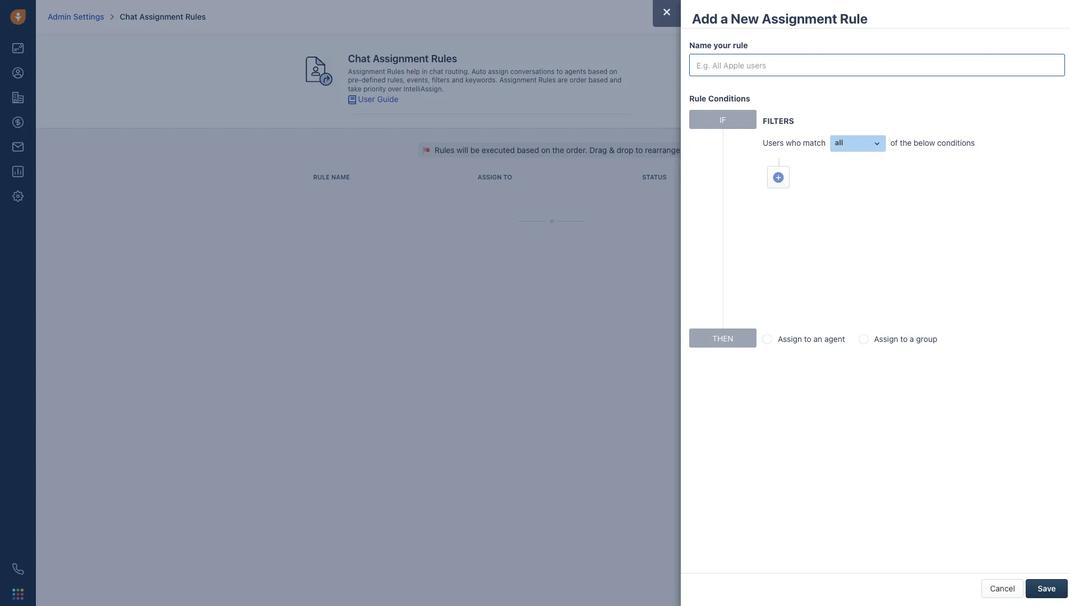 Task type: locate. For each thing, give the bounding box(es) containing it.
1 vertical spatial a
[[910, 335, 914, 344]]

assign
[[488, 67, 509, 76]]

1 horizontal spatial in
[[824, 13, 830, 20]]

admin
[[48, 12, 71, 21]]

take
[[348, 85, 362, 93]]

to
[[557, 67, 563, 76], [636, 145, 643, 155], [804, 335, 812, 344], [901, 335, 908, 344]]

0 vertical spatial rule
[[840, 11, 868, 26]]

chat right settings
[[120, 12, 137, 21]]

1 vertical spatial chat
[[348, 53, 370, 65]]

conversations
[[511, 67, 555, 76]]

name your rule
[[689, 41, 748, 50]]

settings
[[73, 12, 104, 21]]

&
[[609, 145, 615, 155]]

rearrange
[[645, 145, 680, 155]]

and right order
[[610, 76, 622, 84]]

assign
[[478, 173, 502, 180], [778, 335, 802, 344], [874, 335, 899, 344]]

group
[[916, 335, 938, 344]]

E.g. All Apple users text field
[[689, 54, 1065, 76]]

and
[[452, 76, 464, 84], [610, 76, 622, 84]]

intelliassign.
[[404, 85, 444, 93]]

phone element
[[7, 558, 29, 581]]

rule
[[733, 41, 748, 50], [780, 59, 794, 69]]

to
[[504, 173, 512, 180]]

drag
[[590, 145, 607, 155]]

0 horizontal spatial name
[[331, 173, 350, 180]]

in up events,
[[422, 67, 428, 76]]

1 horizontal spatial rule
[[780, 59, 794, 69]]

2 horizontal spatial assign
[[874, 335, 899, 344]]

assign left to
[[478, 173, 502, 180]]

assign for assign to an agent
[[778, 335, 802, 344]]

21
[[831, 13, 838, 20]]

and down routing.
[[452, 76, 464, 84]]

0 horizontal spatial rule
[[313, 173, 330, 180]]

rules,
[[388, 76, 405, 84]]

a right the add
[[721, 11, 728, 26]]

chat assignment rules
[[120, 12, 206, 21]]

a left group
[[910, 335, 914, 344]]

create
[[752, 59, 778, 69]]

1 horizontal spatial and
[[610, 76, 622, 84]]

rule conditions
[[689, 94, 750, 103]]

1 vertical spatial rule
[[780, 59, 794, 69]]

0 vertical spatial chat
[[120, 12, 137, 21]]

are
[[558, 76, 568, 84]]

defined
[[362, 76, 386, 84]]

0 horizontal spatial on
[[541, 145, 550, 155]]

1 horizontal spatial chat
[[348, 53, 370, 65]]

your trial ends in 21 days
[[780, 13, 854, 20]]

0 horizontal spatial the
[[553, 145, 564, 155]]

create rule
[[752, 59, 794, 69]]

0 vertical spatial on
[[610, 67, 617, 76]]

the
[[900, 138, 912, 148], [553, 145, 564, 155]]

ends
[[808, 13, 823, 20]]

based
[[588, 67, 608, 76], [589, 76, 608, 84], [517, 145, 539, 155]]

chat
[[120, 12, 137, 21], [348, 53, 370, 65]]

save
[[1038, 584, 1056, 594]]

1 vertical spatial in
[[422, 67, 428, 76]]

to left an
[[804, 335, 812, 344]]

admin settings
[[48, 12, 104, 21]]

assign for assign to
[[478, 173, 502, 180]]

in left the 21
[[824, 13, 830, 20]]

all button
[[830, 134, 886, 154]]

the left the order.
[[553, 145, 564, 155]]

rule name
[[313, 173, 350, 180]]

0 horizontal spatial assign
[[478, 173, 502, 180]]

add a new assignment rule
[[692, 11, 868, 26]]

to up "are"
[[557, 67, 563, 76]]

rule right create
[[780, 59, 794, 69]]

in
[[824, 13, 830, 20], [422, 67, 428, 76]]

2 horizontal spatial rule
[[840, 11, 868, 26]]

who
[[786, 138, 801, 148]]

over
[[388, 85, 402, 93]]

0 vertical spatial based
[[588, 67, 608, 76]]

users who match
[[763, 138, 826, 148]]

save button
[[1026, 580, 1068, 599]]

1 horizontal spatial name
[[689, 41, 712, 50]]

1 horizontal spatial on
[[610, 67, 617, 76]]

rule right your
[[733, 41, 748, 50]]

of
[[891, 138, 898, 148]]

assign left an
[[778, 335, 802, 344]]

1 vertical spatial rule
[[689, 94, 707, 103]]

based right agents
[[588, 67, 608, 76]]

2 vertical spatial rule
[[313, 173, 330, 180]]

close image
[[661, 5, 673, 18]]

your
[[714, 41, 731, 50]]

rule
[[840, 11, 868, 26], [689, 94, 707, 103], [313, 173, 330, 180]]

your
[[780, 13, 794, 20]]

a
[[721, 11, 728, 26], [910, 335, 914, 344]]

name
[[689, 41, 712, 50], [331, 173, 350, 180]]

2 vertical spatial based
[[517, 145, 539, 155]]

all button
[[830, 134, 886, 154]]

order
[[570, 76, 587, 84]]

on inside chat assignment rules assignment rules help in chat routing. auto assign conversations to agents based on pre-defined rules, events, filters and keywords. assignment rules are order based and take priority over intelliassign.
[[610, 67, 617, 76]]

agent
[[825, 335, 845, 344]]

on right agents
[[610, 67, 617, 76]]

based right order
[[589, 76, 608, 84]]

assign to
[[478, 173, 512, 180]]

1 vertical spatial based
[[589, 76, 608, 84]]

0 vertical spatial in
[[824, 13, 830, 20]]

chat inside chat assignment rules assignment rules help in chat routing. auto assign conversations to agents based on pre-defined rules, events, filters and keywords. assignment rules are order based and take priority over intelliassign.
[[348, 53, 370, 65]]

filters
[[763, 116, 794, 126]]

rules
[[185, 12, 206, 21], [431, 53, 457, 65], [387, 67, 405, 76], [539, 76, 556, 84], [435, 145, 455, 155]]

based right executed
[[517, 145, 539, 155]]

0 vertical spatial rule
[[733, 41, 748, 50]]

0 horizontal spatial and
[[452, 76, 464, 84]]

the right of
[[900, 138, 912, 148]]

assignment
[[762, 11, 837, 26], [139, 12, 183, 21], [373, 53, 429, 65], [348, 67, 385, 76], [500, 76, 537, 84]]

cancel button
[[982, 580, 1024, 599]]

0 horizontal spatial a
[[721, 11, 728, 26]]

on
[[610, 67, 617, 76], [541, 145, 550, 155]]

1 and from the left
[[452, 76, 464, 84]]

assign to a group
[[874, 335, 938, 344]]

on left the order.
[[541, 145, 550, 155]]

assign left group
[[874, 335, 899, 344]]

rule for assign to
[[313, 173, 330, 180]]

new
[[731, 11, 759, 26]]

1 horizontal spatial rule
[[689, 94, 707, 103]]

1 horizontal spatial assign
[[778, 335, 802, 344]]

0 horizontal spatial chat
[[120, 12, 137, 21]]

0 horizontal spatial rule
[[733, 41, 748, 50]]

ic_info_icon image
[[856, 12, 864, 22]]

chat up pre-
[[348, 53, 370, 65]]

0 horizontal spatial in
[[422, 67, 428, 76]]



Task type: describe. For each thing, give the bounding box(es) containing it.
1 horizontal spatial a
[[910, 335, 914, 344]]

cancel
[[990, 584, 1015, 594]]

assign for assign to a group
[[874, 335, 899, 344]]

user guide link
[[358, 94, 399, 104]]

if
[[720, 115, 726, 125]]

days
[[840, 13, 854, 20]]

1 horizontal spatial the
[[900, 138, 912, 148]]

keywords.
[[466, 76, 498, 84]]

status
[[642, 173, 667, 180]]

filters
[[432, 76, 450, 84]]

all
[[835, 138, 843, 147]]

conditions
[[709, 94, 750, 103]]

1 vertical spatial on
[[541, 145, 550, 155]]

to left group
[[901, 335, 908, 344]]

to right drop
[[636, 145, 643, 155]]

0 vertical spatial a
[[721, 11, 728, 26]]

0 vertical spatial name
[[689, 41, 712, 50]]

assign to an agent
[[778, 335, 845, 344]]

chat for chat assignment rules assignment rules help in chat routing. auto assign conversations to agents based on pre-defined rules, events, filters and keywords. assignment rules are order based and take priority over intelliassign.
[[348, 53, 370, 65]]

help
[[407, 67, 420, 76]]

be
[[471, 145, 480, 155]]

freshworks switcher image
[[12, 589, 24, 600]]

an
[[814, 335, 823, 344]]

order.
[[566, 145, 588, 155]]

events,
[[407, 76, 430, 84]]

auto
[[472, 67, 486, 76]]

create rule button
[[740, 53, 806, 76]]

then
[[713, 334, 734, 343]]

match
[[803, 138, 826, 148]]

admin settings link
[[48, 11, 104, 22]]

chat assignment rules assignment rules help in chat routing. auto assign conversations to agents based on pre-defined rules, events, filters and keywords. assignment rules are order based and take priority over intelliassign.
[[348, 53, 622, 93]]

conditions
[[938, 138, 975, 148]]

user guide
[[358, 94, 399, 104]]

user
[[358, 94, 375, 104]]

to inside chat assignment rules assignment rules help in chat routing. auto assign conversations to agents based on pre-defined rules, events, filters and keywords. assignment rules are order based and take priority over intelliassign.
[[557, 67, 563, 76]]

rules will be executed based on the order. drag & drop to rearrange
[[435, 145, 680, 155]]

add
[[692, 11, 718, 26]]

will
[[457, 145, 468, 155]]

priority
[[363, 85, 386, 93]]

1 vertical spatial name
[[331, 173, 350, 180]]

users
[[763, 138, 784, 148]]

2 and from the left
[[610, 76, 622, 84]]

chat for chat assignment rules
[[120, 12, 137, 21]]

guide
[[377, 94, 399, 104]]

trial
[[795, 13, 807, 20]]

feature image of assignment rules image
[[301, 53, 337, 89]]

rule for if
[[689, 94, 707, 103]]

of the below conditions
[[891, 138, 975, 148]]

rule inside "button"
[[780, 59, 794, 69]]

executed
[[482, 145, 515, 155]]

chat
[[430, 67, 443, 76]]

in inside chat assignment rules assignment rules help in chat routing. auto assign conversations to agents based on pre-defined rules, events, filters and keywords. assignment rules are order based and take priority over intelliassign.
[[422, 67, 428, 76]]

phone image
[[12, 564, 24, 575]]

agents
[[565, 67, 586, 76]]

pre-
[[348, 76, 362, 84]]

routing.
[[445, 67, 470, 76]]

below
[[914, 138, 935, 148]]

drop
[[617, 145, 634, 155]]



Task type: vqa. For each thing, say whether or not it's contained in the screenshot.
(sample) within the row
no



